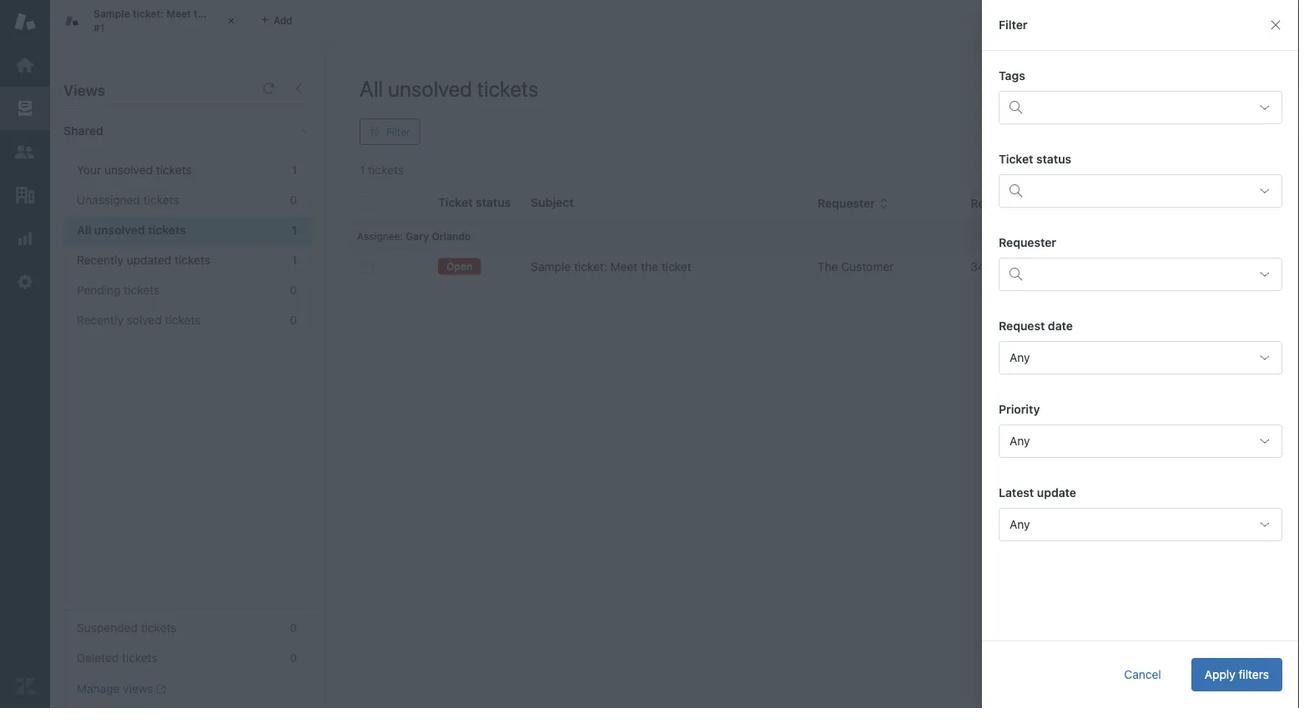 Task type: describe. For each thing, give the bounding box(es) containing it.
0 for pending tickets
[[290, 283, 297, 297]]

2 any field from the top
[[999, 425, 1283, 458]]

orlando
[[432, 230, 471, 242]]

row containing sample ticket: meet the ticket
[[347, 250, 1287, 284]]

0 for deleted tickets
[[290, 652, 297, 665]]

priority button
[[1075, 196, 1130, 211]]

updated button
[[1193, 196, 1255, 211]]

status
[[1037, 152, 1072, 166]]

assignee: gary orlando
[[357, 230, 471, 242]]

updated
[[127, 253, 171, 267]]

latest
[[999, 486, 1035, 500]]

ticket for sample ticket: meet the ticket
[[662, 260, 692, 274]]

shared
[[63, 124, 103, 138]]

1 horizontal spatial all unsolved tickets
[[360, 76, 539, 101]]

manage
[[77, 682, 120, 696]]

update
[[1038, 486, 1077, 500]]

recently for recently solved tickets
[[77, 313, 124, 327]]

assignee:
[[357, 230, 403, 242]]

apply filters button
[[1192, 659, 1283, 692]]

zendesk image
[[14, 676, 36, 698]]

1 vertical spatial unsolved
[[104, 163, 153, 177]]

0 horizontal spatial all unsolved tickets
[[77, 223, 186, 237]]

customers image
[[14, 141, 36, 163]]

your
[[77, 163, 101, 177]]

meet for sample ticket: meet the ticket
[[611, 260, 638, 274]]

tab containing sample ticket: meet the ticket
[[50, 0, 250, 42]]

ticket status element
[[999, 174, 1283, 208]]

ticket: for sample ticket: meet the ticket #1
[[133, 8, 164, 20]]

updated
[[1193, 197, 1242, 210]]

2 34 from the left
[[1193, 260, 1208, 274]]

1 for your unsolved tickets
[[292, 163, 297, 177]]

deleted tickets
[[77, 652, 158, 665]]

tickets down your unsolved tickets
[[143, 193, 179, 207]]

gary
[[406, 230, 429, 242]]

latest update
[[999, 486, 1077, 500]]

any for latest update
[[1010, 518, 1031, 532]]

unassigned tickets
[[77, 193, 179, 207]]

the for sample ticket: meet the ticket
[[641, 260, 659, 274]]

request date
[[999, 319, 1074, 333]]

requested
[[971, 197, 1031, 210]]

(opens in a new tab) image
[[153, 685, 166, 695]]

shared heading
[[50, 106, 326, 156]]

refresh views pane image
[[262, 82, 275, 95]]

tickets down shared 'dropdown button'
[[156, 163, 192, 177]]

tickets up "deleted tickets"
[[141, 622, 177, 635]]

suspended
[[77, 622, 138, 635]]

tickets right solved
[[165, 313, 201, 327]]

1 for recently updated tickets
[[292, 253, 297, 267]]

views image
[[14, 98, 36, 119]]

tickets down tabs tab list
[[477, 76, 539, 101]]

2 vertical spatial unsolved
[[94, 223, 145, 237]]

tabs tab list
[[50, 0, 965, 42]]

priority inside filter dialog
[[999, 403, 1041, 417]]

unassigned
[[77, 193, 140, 207]]

filters
[[1239, 668, 1270, 682]]

subject
[[531, 196, 574, 210]]

any for priority
[[1010, 435, 1031, 448]]

recently updated tickets
[[77, 253, 210, 267]]

pending
[[77, 283, 121, 297]]

any for request date
[[1010, 351, 1031, 365]]

views
[[63, 81, 105, 99]]

2 minutes from the left
[[1211, 260, 1254, 274]]

close drawer image
[[1270, 18, 1283, 32]]

ticket status
[[999, 152, 1072, 166]]



Task type: locate. For each thing, give the bounding box(es) containing it.
unsolved up unassigned tickets
[[104, 163, 153, 177]]

requester inside button
[[818, 197, 876, 210]]

all down unassigned
[[77, 223, 91, 237]]

1 minutes from the left
[[989, 260, 1032, 274]]

meet for sample ticket: meet the ticket #1
[[166, 8, 191, 20]]

2 recently from the top
[[77, 313, 124, 327]]

3 1 from the top
[[292, 253, 297, 267]]

main element
[[0, 0, 50, 709]]

0 vertical spatial ticket
[[213, 8, 240, 20]]

the customer
[[818, 260, 894, 274]]

0 vertical spatial recently
[[77, 253, 124, 267]]

ticket for sample ticket: meet the ticket #1
[[213, 8, 240, 20]]

ticket inside row
[[662, 260, 692, 274]]

ticket inside sample ticket: meet the ticket #1
[[213, 8, 240, 20]]

sample inside sample ticket: meet the ticket #1
[[94, 8, 130, 20]]

manage views
[[77, 682, 153, 696]]

requester down requested button
[[999, 236, 1057, 250]]

tickets down recently updated tickets
[[124, 283, 160, 297]]

1 horizontal spatial ticket:
[[574, 260, 608, 274]]

any
[[1010, 351, 1031, 365], [1010, 435, 1031, 448], [1010, 518, 1031, 532]]

cancel button
[[1111, 659, 1175, 692]]

0 horizontal spatial minutes
[[989, 260, 1032, 274]]

1 34 minutes ago from the left
[[971, 260, 1055, 274]]

1 any from the top
[[1010, 351, 1031, 365]]

play
[[1230, 85, 1252, 99]]

solved
[[127, 313, 162, 327]]

ago
[[1035, 260, 1055, 274], [1257, 260, 1277, 274]]

ticket: inside the sample ticket: meet the ticket link
[[574, 260, 608, 274]]

pending tickets
[[77, 283, 160, 297]]

1 recently from the top
[[77, 253, 124, 267]]

tickets
[[477, 76, 539, 101], [156, 163, 192, 177], [143, 193, 179, 207], [148, 223, 186, 237], [175, 253, 210, 267], [124, 283, 160, 297], [165, 313, 201, 327], [141, 622, 177, 635], [122, 652, 158, 665]]

0 horizontal spatial sample
[[94, 8, 130, 20]]

sample for sample ticket: meet the ticket
[[531, 260, 571, 274]]

0 horizontal spatial ticket
[[213, 8, 240, 20]]

1 vertical spatial any
[[1010, 435, 1031, 448]]

ticket: inside sample ticket: meet the ticket #1
[[133, 8, 164, 20]]

0 for recently solved tickets
[[290, 313, 297, 327]]

2 any from the top
[[1010, 435, 1031, 448]]

1 horizontal spatial ago
[[1257, 260, 1277, 274]]

1 vertical spatial all unsolved tickets
[[77, 223, 186, 237]]

tab
[[50, 0, 250, 42]]

sample ticket: meet the ticket #1
[[94, 8, 240, 33]]

5 0 from the top
[[290, 652, 297, 665]]

0 horizontal spatial 34
[[971, 260, 986, 274]]

all
[[360, 76, 383, 101], [77, 223, 91, 237]]

2 vertical spatial any field
[[999, 508, 1283, 542]]

row
[[347, 250, 1287, 284]]

unsolved down unassigned tickets
[[94, 223, 145, 237]]

unsolved up filter button
[[388, 76, 473, 101]]

34 minutes ago up request at the right
[[971, 260, 1055, 274]]

0 vertical spatial meet
[[166, 8, 191, 20]]

filter inside button
[[387, 126, 410, 138]]

1 horizontal spatial priority
[[1075, 197, 1116, 210]]

0 vertical spatial unsolved
[[388, 76, 473, 101]]

0 vertical spatial any field
[[999, 341, 1283, 375]]

any field for update
[[999, 508, 1283, 542]]

tickets right updated
[[175, 253, 210, 267]]

1 vertical spatial ticket
[[662, 260, 692, 274]]

1 horizontal spatial ticket
[[662, 260, 692, 274]]

close image
[[223, 13, 240, 29]]

0 vertical spatial filter
[[999, 18, 1028, 32]]

1 vertical spatial sample
[[531, 260, 571, 274]]

1 horizontal spatial all
[[360, 76, 383, 101]]

recently
[[77, 253, 124, 267], [77, 313, 124, 327]]

your unsolved tickets
[[77, 163, 192, 177]]

filter
[[999, 18, 1028, 32], [387, 126, 410, 138]]

the
[[194, 8, 210, 20], [641, 260, 659, 274]]

34 down requested
[[971, 260, 986, 274]]

0 vertical spatial all
[[360, 76, 383, 101]]

sample down subject
[[531, 260, 571, 274]]

meet inside sample ticket: meet the ticket #1
[[166, 8, 191, 20]]

ticket
[[999, 152, 1034, 166]]

date
[[1048, 319, 1074, 333]]

1 vertical spatial recently
[[77, 313, 124, 327]]

1 ago from the left
[[1035, 260, 1055, 274]]

1 vertical spatial filter
[[387, 126, 410, 138]]

priority
[[1075, 197, 1116, 210], [999, 403, 1041, 417]]

sample ticket: meet the ticket
[[531, 260, 692, 274]]

0 for unassigned tickets
[[290, 193, 297, 207]]

0 vertical spatial requester
[[818, 197, 876, 210]]

1
[[292, 163, 297, 177], [292, 223, 297, 237], [292, 253, 297, 267]]

tags
[[999, 69, 1026, 83]]

ticket:
[[133, 8, 164, 20], [574, 260, 608, 274]]

filter dialog
[[983, 0, 1300, 709]]

recently solved tickets
[[77, 313, 201, 327]]

minutes down updated button
[[1211, 260, 1254, 274]]

2 0 from the top
[[290, 283, 297, 297]]

apply
[[1205, 668, 1236, 682]]

34
[[971, 260, 986, 274], [1193, 260, 1208, 274]]

1 vertical spatial requester
[[999, 236, 1057, 250]]

0 vertical spatial ticket:
[[133, 8, 164, 20]]

any down latest
[[1010, 518, 1031, 532]]

ticket
[[213, 8, 240, 20], [662, 260, 692, 274]]

0 for suspended tickets
[[290, 622, 297, 635]]

1 horizontal spatial requester
[[999, 236, 1057, 250]]

any down request at the right
[[1010, 351, 1031, 365]]

0 horizontal spatial 34 minutes ago
[[971, 260, 1055, 274]]

1 vertical spatial priority
[[999, 403, 1041, 417]]

the
[[818, 260, 839, 274]]

sample ticket: meet the ticket link
[[531, 259, 692, 275]]

deleted
[[77, 652, 119, 665]]

0 horizontal spatial requester
[[818, 197, 876, 210]]

3 any field from the top
[[999, 508, 1283, 542]]

34 minutes ago down updated button
[[1193, 260, 1277, 274]]

0 horizontal spatial the
[[194, 8, 210, 20]]

minutes
[[989, 260, 1032, 274], [1211, 260, 1254, 274]]

2 vertical spatial 1
[[292, 253, 297, 267]]

0 horizontal spatial filter
[[387, 126, 410, 138]]

the inside row
[[641, 260, 659, 274]]

all up filter button
[[360, 76, 383, 101]]

0 vertical spatial 1
[[292, 163, 297, 177]]

priority inside "priority" button
[[1075, 197, 1116, 210]]

filter inside dialog
[[999, 18, 1028, 32]]

1 1 from the top
[[292, 163, 297, 177]]

requester button
[[818, 196, 889, 211]]

1 0 from the top
[[290, 193, 297, 207]]

0 vertical spatial priority
[[1075, 197, 1116, 210]]

1 for all unsolved tickets
[[292, 223, 297, 237]]

1 horizontal spatial sample
[[531, 260, 571, 274]]

get started image
[[14, 54, 36, 76]]

views
[[123, 682, 153, 696]]

requester inside filter dialog
[[999, 236, 1057, 250]]

all unsolved tickets up filter button
[[360, 76, 539, 101]]

0 vertical spatial any
[[1010, 351, 1031, 365]]

1 horizontal spatial meet
[[611, 260, 638, 274]]

tickets up views at the left bottom
[[122, 652, 158, 665]]

0 horizontal spatial ticket:
[[133, 8, 164, 20]]

2 34 minutes ago from the left
[[1193, 260, 1277, 274]]

minutes up request at the right
[[989, 260, 1032, 274]]

zendesk support image
[[14, 11, 36, 33]]

Any field
[[999, 341, 1283, 375], [999, 425, 1283, 458], [999, 508, 1283, 542]]

34 down updated
[[1193, 260, 1208, 274]]

0 vertical spatial sample
[[94, 8, 130, 20]]

2 ago from the left
[[1257, 260, 1277, 274]]

admin image
[[14, 271, 36, 293]]

normal
[[1075, 260, 1114, 274]]

0 vertical spatial all unsolved tickets
[[360, 76, 539, 101]]

unsolved
[[388, 76, 473, 101], [104, 163, 153, 177], [94, 223, 145, 237]]

1 horizontal spatial 34 minutes ago
[[1193, 260, 1277, 274]]

4 0 from the top
[[290, 622, 297, 635]]

sample
[[94, 8, 130, 20], [531, 260, 571, 274]]

sample inside row
[[531, 260, 571, 274]]

all unsolved tickets
[[360, 76, 539, 101], [77, 223, 186, 237]]

2 1 from the top
[[292, 223, 297, 237]]

requested button
[[971, 196, 1045, 211]]

tickets up updated
[[148, 223, 186, 237]]

1 vertical spatial 1
[[292, 223, 297, 237]]

organizations image
[[14, 184, 36, 206]]

0 horizontal spatial priority
[[999, 403, 1041, 417]]

1 horizontal spatial filter
[[999, 18, 1028, 32]]

open
[[447, 261, 473, 272]]

1 vertical spatial any field
[[999, 425, 1283, 458]]

any up latest
[[1010, 435, 1031, 448]]

recently up the pending
[[77, 253, 124, 267]]

1 horizontal spatial minutes
[[1211, 260, 1254, 274]]

0 horizontal spatial all
[[77, 223, 91, 237]]

1 any field from the top
[[999, 341, 1283, 375]]

manage views link
[[77, 682, 166, 697]]

meet
[[166, 8, 191, 20], [611, 260, 638, 274]]

reporting image
[[14, 228, 36, 250]]

1 vertical spatial meet
[[611, 260, 638, 274]]

3 any from the top
[[1010, 518, 1031, 532]]

requester up the customer
[[818, 197, 876, 210]]

request
[[999, 319, 1046, 333]]

2 vertical spatial any
[[1010, 518, 1031, 532]]

customer
[[842, 260, 894, 274]]

sample for sample ticket: meet the ticket #1
[[94, 8, 130, 20]]

1 vertical spatial all
[[77, 223, 91, 237]]

0
[[290, 193, 297, 207], [290, 283, 297, 297], [290, 313, 297, 327], [290, 622, 297, 635], [290, 652, 297, 665]]

requester element
[[999, 258, 1283, 291]]

1 34 from the left
[[971, 260, 986, 274]]

filter button
[[360, 119, 420, 145]]

any field for date
[[999, 341, 1283, 375]]

1 vertical spatial the
[[641, 260, 659, 274]]

apply filters
[[1205, 668, 1270, 682]]

the inside sample ticket: meet the ticket #1
[[194, 8, 210, 20]]

sample up #1
[[94, 8, 130, 20]]

recently down the pending
[[77, 313, 124, 327]]

0 horizontal spatial meet
[[166, 8, 191, 20]]

requester
[[818, 197, 876, 210], [999, 236, 1057, 250]]

collapse views pane image
[[292, 82, 306, 95]]

0 vertical spatial the
[[194, 8, 210, 20]]

tags element
[[999, 91, 1283, 124]]

suspended tickets
[[77, 622, 177, 635]]

1 horizontal spatial the
[[641, 260, 659, 274]]

34 minutes ago
[[971, 260, 1055, 274], [1193, 260, 1277, 274]]

all unsolved tickets down unassigned tickets
[[77, 223, 186, 237]]

play button
[[1195, 75, 1266, 109]]

recently for recently updated tickets
[[77, 253, 124, 267]]

the for sample ticket: meet the ticket #1
[[194, 8, 210, 20]]

cancel
[[1125, 668, 1162, 682]]

3 0 from the top
[[290, 313, 297, 327]]

#1
[[94, 22, 104, 33]]

ticket: for sample ticket: meet the ticket
[[574, 260, 608, 274]]

shared button
[[50, 106, 281, 156]]

1 horizontal spatial 34
[[1193, 260, 1208, 274]]

0 horizontal spatial ago
[[1035, 260, 1055, 274]]

1 vertical spatial ticket:
[[574, 260, 608, 274]]



Task type: vqa. For each thing, say whether or not it's contained in the screenshot.
Email
no



